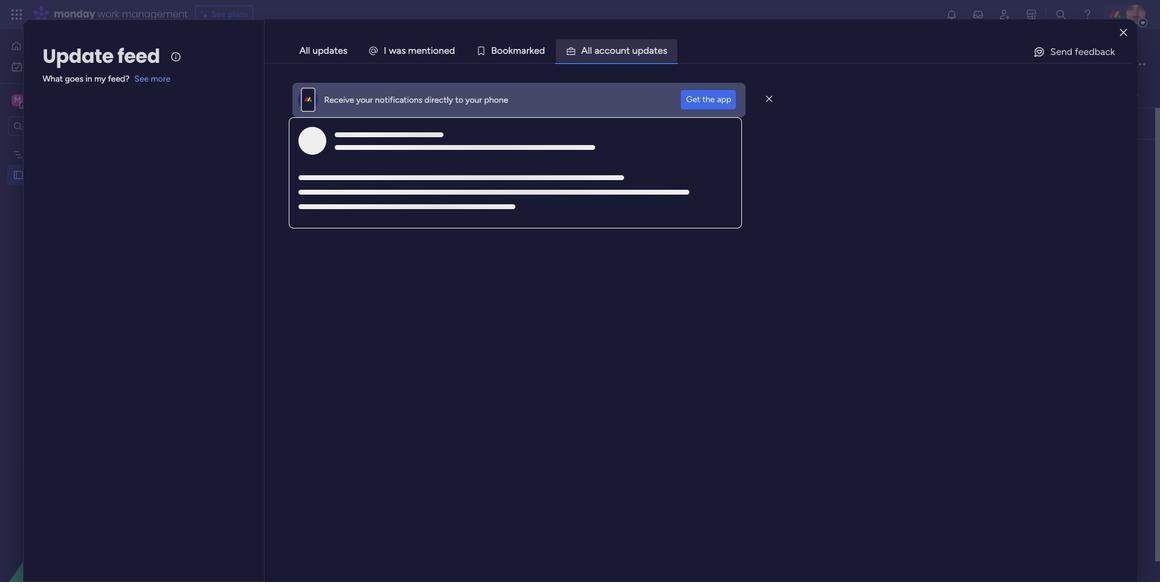 Task type: vqa. For each thing, say whether or not it's contained in the screenshot.
Working to the bottom
yes



Task type: locate. For each thing, give the bounding box(es) containing it.
notifications
[[375, 95, 423, 105]]

public board image
[[13, 169, 24, 180]]

design down research at the top
[[261, 197, 287, 207]]

your
[[356, 95, 373, 105], [466, 95, 482, 105]]

working on it down status field
[[502, 175, 553, 185]]

and inside "field"
[[835, 57, 856, 73]]

0 vertical spatial title
[[245, 128, 268, 143]]

filter
[[399, 99, 418, 109]]

my
[[28, 61, 39, 71]]

1 vertical spatial working
[[502, 196, 534, 207]]

0 vertical spatial tab list
[[289, 39, 1133, 63]]

product up updates button
[[751, 57, 793, 73]]

2023 right 18,
[[617, 197, 635, 206]]

1 vertical spatial trading card game
[[28, 169, 101, 180]]

0 vertical spatial see
[[211, 9, 226, 19]]

1 horizontal spatial tab
[[556, 39, 678, 63]]

a right i
[[397, 45, 401, 56]]

0 vertical spatial group
[[208, 128, 242, 143]]

l right a
[[590, 45, 592, 56]]

trading right public board icon
[[28, 169, 56, 180]]

sort button
[[441, 94, 484, 114]]

1 your from the left
[[356, 95, 373, 105]]

t right w
[[427, 45, 431, 56]]

l
[[588, 45, 590, 56], [590, 45, 592, 56]]

0 horizontal spatial s
[[401, 45, 406, 56]]

t right p
[[654, 45, 658, 56]]

0 vertical spatial person
[[343, 99, 369, 109]]

person inside field
[[443, 153, 468, 164]]

1 horizontal spatial k
[[530, 45, 534, 56]]

in
[[86, 74, 92, 84]]

see left plans
[[211, 9, 226, 19]]

0 vertical spatial working
[[502, 175, 534, 185]]

e
[[417, 45, 422, 56], [444, 45, 450, 56], [534, 45, 540, 56], [658, 45, 663, 56]]

4 a from the left
[[649, 45, 654, 56]]

tab list down p
[[183, 64, 1136, 84]]

2 u from the left
[[633, 45, 638, 56]]

u
[[616, 45, 621, 56], [633, 45, 638, 56]]

logistics
[[291, 219, 325, 229]]

2 k from the left
[[530, 45, 534, 56]]

0 horizontal spatial d
[[450, 45, 455, 56]]

s
[[401, 45, 406, 56], [663, 45, 668, 56]]

i
[[384, 45, 387, 56]]

s right p
[[663, 45, 668, 56]]

o left p
[[610, 45, 616, 56]]

tab list
[[289, 39, 1133, 63], [183, 64, 1136, 84]]

1 title from the top
[[245, 128, 268, 143]]

1 vertical spatial development
[[305, 197, 356, 207]]

0 vertical spatial group title field
[[205, 128, 271, 143]]

nov left 18,
[[589, 197, 603, 206]]

nov left 21,
[[589, 219, 604, 228]]

0 horizontal spatial k
[[509, 45, 513, 56]]

1 group title from the top
[[208, 128, 268, 143]]

person
[[343, 99, 369, 109], [443, 153, 468, 164]]

0 horizontal spatial product
[[229, 197, 259, 207]]

card inside trading card game "list box"
[[59, 169, 77, 180]]

0 vertical spatial nov
[[589, 197, 603, 206]]

Search field
[[281, 96, 317, 112]]

your right to
[[466, 95, 482, 105]]

1 horizontal spatial your
[[466, 95, 482, 105]]

0 horizontal spatial your
[[356, 95, 373, 105]]

2 e from the left
[[444, 45, 450, 56]]

1 vertical spatial title
[[245, 321, 268, 336]]

Person field
[[440, 152, 471, 165]]

1 horizontal spatial n
[[439, 45, 444, 56]]

0 horizontal spatial person
[[343, 99, 369, 109]]

1 nov from the top
[[589, 197, 603, 206]]

c
[[600, 45, 605, 56], [605, 45, 610, 56]]

o right b
[[503, 45, 509, 56]]

card
[[245, 39, 282, 59], [59, 169, 77, 180]]

1 horizontal spatial u
[[633, 45, 638, 56]]

distribution
[[229, 219, 273, 229]]

add new group
[[207, 476, 265, 486]]

your right receive
[[356, 95, 373, 105]]

1 m from the left
[[408, 45, 417, 56]]

2 2023 from the top
[[617, 219, 635, 228]]

1 horizontal spatial t
[[627, 45, 630, 56]]

trading card game
[[186, 39, 330, 59], [28, 169, 101, 180]]

updates
[[313, 45, 348, 56]]

game
[[285, 39, 330, 59], [79, 169, 101, 180]]

e right r
[[534, 45, 540, 56]]

trading card game right public board icon
[[28, 169, 101, 180]]

0 horizontal spatial game
[[79, 169, 101, 180]]

n
[[422, 45, 427, 56], [439, 45, 444, 56], [621, 45, 627, 56]]

what goes in my feed? see more
[[43, 74, 170, 84]]

get the app button
[[682, 90, 737, 109]]

tab inside tab list
[[262, 64, 281, 83]]

0 vertical spatial card
[[245, 39, 282, 59]]

update feed
[[43, 42, 160, 70]]

m left r
[[513, 45, 522, 56]]

status
[[515, 153, 540, 164]]

work up what
[[42, 61, 60, 71]]

0 vertical spatial on
[[536, 175, 545, 185]]

2 m from the left
[[513, 45, 522, 56]]

home link
[[7, 36, 147, 56]]

1 vertical spatial nov
[[589, 219, 604, 228]]

1 2023 from the top
[[617, 197, 635, 206]]

0 horizontal spatial card
[[59, 169, 77, 180]]

1 horizontal spatial s
[[663, 45, 668, 56]]

invite members image
[[999, 8, 1011, 21]]

all updates link
[[290, 39, 357, 62]]

1 horizontal spatial product design and development
[[751, 57, 931, 73]]

new
[[224, 476, 240, 486]]

1 horizontal spatial trading
[[186, 39, 242, 59]]

1 vertical spatial 2023
[[617, 219, 635, 228]]

r
[[526, 45, 530, 56]]

lottie animation element
[[0, 460, 154, 582]]

1 vertical spatial work
[[42, 61, 60, 71]]

project
[[303, 153, 330, 163]]

1 horizontal spatial game
[[285, 39, 330, 59]]

option
[[0, 143, 154, 145]]

1 horizontal spatial person
[[443, 153, 468, 164]]

james peterson image
[[1127, 5, 1146, 24]]

work right monday
[[98, 7, 119, 21]]

all updates
[[299, 45, 348, 56]]

working on it up stuck
[[502, 196, 553, 207]]

hide
[[507, 99, 524, 109]]

u left p
[[616, 45, 621, 56]]

k
[[509, 45, 513, 56], [530, 45, 534, 56]]

m left i at the top
[[408, 45, 417, 56]]

1 horizontal spatial card
[[245, 39, 282, 59]]

2 l from the left
[[590, 45, 592, 56]]

1 l from the left
[[588, 45, 590, 56]]

1 vertical spatial game
[[79, 169, 101, 180]]

trading down the see plans button
[[186, 39, 242, 59]]

title for second the group title field
[[245, 321, 268, 336]]

0 horizontal spatial n
[[422, 45, 427, 56]]

trading card game inside "list box"
[[28, 169, 101, 180]]

1 vertical spatial product design and development
[[229, 197, 356, 207]]

working
[[502, 175, 534, 185], [502, 196, 534, 207]]

campaign
[[320, 241, 359, 251]]

n left i at the top
[[422, 45, 427, 56]]

e right i at the top
[[444, 45, 450, 56]]

m
[[408, 45, 417, 56], [513, 45, 522, 56]]

1 n from the left
[[422, 45, 427, 56]]

trading
[[186, 39, 242, 59], [28, 169, 56, 180]]

1 group from the top
[[208, 128, 242, 143]]

0 vertical spatial tab
[[556, 39, 678, 63]]

0 horizontal spatial see
[[134, 74, 149, 84]]

3 d from the left
[[644, 45, 649, 56]]

1 vertical spatial it
[[547, 196, 553, 207]]

Status field
[[512, 152, 543, 165]]

0 vertical spatial development
[[859, 57, 931, 73]]

s right w
[[401, 45, 406, 56]]

feedback
[[1075, 46, 1116, 57]]

0 horizontal spatial t
[[427, 45, 431, 56]]

product
[[751, 57, 793, 73], [229, 197, 259, 207]]

0 vertical spatial working on it
[[502, 175, 553, 185]]

a
[[582, 45, 588, 56]]

0 horizontal spatial trading
[[28, 169, 56, 180]]

t
[[427, 45, 431, 56], [627, 45, 630, 56], [654, 45, 658, 56]]

my work
[[28, 61, 60, 71]]

1 vertical spatial trading
[[28, 169, 56, 180]]

person left notifications at the top of the page
[[343, 99, 369, 109]]

0 horizontal spatial trading card game
[[28, 169, 101, 180]]

1 horizontal spatial development
[[859, 57, 931, 73]]

on down status field
[[536, 175, 545, 185]]

2 c from the left
[[605, 45, 610, 56]]

1 d from the left
[[450, 45, 455, 56]]

and
[[835, 57, 856, 73], [294, 175, 308, 186], [289, 197, 303, 207], [275, 219, 289, 229], [268, 241, 282, 251]]

1 horizontal spatial design
[[795, 57, 832, 73]]

0 horizontal spatial work
[[42, 61, 60, 71]]

development inside "field"
[[859, 57, 931, 73]]

hide button
[[487, 94, 532, 114]]

0 horizontal spatial development
[[305, 197, 356, 207]]

0 horizontal spatial design
[[261, 197, 287, 207]]

n left p
[[621, 45, 627, 56]]

0 vertical spatial 2023
[[617, 197, 635, 206]]

0 horizontal spatial m
[[408, 45, 417, 56]]

search everything image
[[1055, 8, 1068, 21]]

e right p
[[658, 45, 663, 56]]

a right a
[[595, 45, 600, 56]]

1 vertical spatial group
[[208, 321, 242, 336]]

1 group title field from the top
[[205, 128, 271, 143]]

d for i w a s m e n t i o n e d
[[450, 45, 455, 56]]

0 vertical spatial product design and development
[[751, 57, 931, 73]]

card right public board icon
[[59, 169, 77, 180]]

on up stuck
[[536, 196, 545, 207]]

a right p
[[649, 45, 654, 56]]

0 horizontal spatial u
[[616, 45, 621, 56]]

1 horizontal spatial m
[[513, 45, 522, 56]]

l left p
[[588, 45, 590, 56]]

1 s from the left
[[401, 45, 406, 56]]

1 horizontal spatial see
[[211, 9, 226, 19]]

2023
[[617, 197, 635, 206], [617, 219, 635, 228]]

updates
[[771, 90, 803, 100]]

work inside option
[[42, 61, 60, 71]]

0 vertical spatial product
[[751, 57, 793, 73]]

trading card game button
[[183, 39, 349, 59]]

working up stuck
[[502, 196, 534, 207]]

21,
[[606, 219, 615, 228]]

get the app
[[686, 94, 732, 105]]

0 horizontal spatial tab
[[262, 64, 281, 83]]

1 vertical spatial working on it
[[502, 196, 553, 207]]

2 nov from the top
[[589, 219, 604, 228]]

product design and development inside "field"
[[751, 57, 931, 73]]

n right i at the top
[[439, 45, 444, 56]]

lottie animation image
[[0, 460, 154, 582]]

1 c from the left
[[600, 45, 605, 56]]

1 vertical spatial design
[[261, 197, 287, 207]]

working down status field
[[502, 175, 534, 185]]

see inside button
[[211, 9, 226, 19]]

see left more
[[134, 74, 149, 84]]

m for a
[[513, 45, 522, 56]]

1 u from the left
[[616, 45, 621, 56]]

d
[[450, 45, 455, 56], [540, 45, 545, 56], [644, 45, 649, 56]]

feed
[[117, 42, 160, 70]]

title
[[245, 128, 268, 143], [245, 321, 268, 336]]

group
[[242, 476, 265, 486]]

1 horizontal spatial trading card game
[[186, 39, 330, 59]]

nov for nov 18, 2023
[[589, 197, 603, 206]]

1 k from the left
[[509, 45, 513, 56]]

2 group title from the top
[[208, 321, 268, 336]]

a
[[397, 45, 401, 56], [522, 45, 526, 56], [595, 45, 600, 56], [649, 45, 654, 56]]

1 working from the top
[[502, 175, 534, 185]]

2 n from the left
[[439, 45, 444, 56]]

design up updates
[[795, 57, 832, 73]]

1 horizontal spatial product
[[751, 57, 793, 73]]

a right b
[[522, 45, 526, 56]]

working on it
[[502, 175, 553, 185], [502, 196, 553, 207]]

product inside "field"
[[751, 57, 793, 73]]

o right w
[[433, 45, 439, 56]]

2 horizontal spatial d
[[644, 45, 649, 56]]

tab list up get the app
[[289, 39, 1133, 63]]

2 horizontal spatial t
[[654, 45, 658, 56]]

0 vertical spatial design
[[795, 57, 832, 73]]

4 e from the left
[[658, 45, 663, 56]]

2023 right 21,
[[617, 219, 635, 228]]

1 vertical spatial tab list
[[183, 64, 1136, 84]]

1 vertical spatial card
[[59, 169, 77, 180]]

product down market
[[229, 197, 259, 207]]

select product image
[[11, 8, 23, 21]]

t left p
[[627, 45, 630, 56]]

trading card game down plans
[[186, 39, 330, 59]]

0 vertical spatial it
[[547, 175, 553, 185]]

person down 'sort' popup button
[[443, 153, 468, 164]]

on
[[536, 175, 545, 185], [536, 196, 545, 207]]

1 vertical spatial person
[[443, 153, 468, 164]]

u right a
[[633, 45, 638, 56]]

1 vertical spatial group title
[[208, 321, 268, 336]]

my work link
[[7, 57, 147, 76]]

1 vertical spatial group title field
[[205, 321, 271, 337]]

2 title from the top
[[245, 321, 268, 336]]

2 horizontal spatial n
[[621, 45, 627, 56]]

add view image
[[1134, 91, 1139, 100]]

Group Title field
[[205, 128, 271, 143], [205, 321, 271, 337]]

18,
[[605, 197, 615, 206]]

1 horizontal spatial d
[[540, 45, 545, 56]]

1 vertical spatial tab
[[262, 64, 281, 83]]

card left all
[[245, 39, 282, 59]]

1 horizontal spatial work
[[98, 7, 119, 21]]

0 vertical spatial work
[[98, 7, 119, 21]]

2023 for nov 18, 2023
[[617, 197, 635, 206]]

nov
[[589, 197, 603, 206], [589, 219, 604, 228]]

0 vertical spatial group title
[[208, 128, 268, 143]]

o left r
[[497, 45, 503, 56]]

2 s from the left
[[663, 45, 668, 56]]

tab
[[556, 39, 678, 63], [262, 64, 281, 83]]

a l l a c c o u n t u p d a t e s
[[582, 45, 668, 56]]

e left i at the top
[[417, 45, 422, 56]]

1 vertical spatial on
[[536, 196, 545, 207]]

home
[[27, 41, 50, 51]]

d for a l l a c c o u n t u p d a t e s
[[644, 45, 649, 56]]

Product Design and Development field
[[748, 57, 1094, 73]]

all
[[299, 45, 310, 56]]

monday marketplace image
[[1026, 8, 1038, 21]]



Task type: describe. For each thing, give the bounding box(es) containing it.
b o o k m a r k e d
[[491, 45, 545, 56]]

m for e
[[408, 45, 417, 56]]

distribution and logistics setup
[[229, 219, 350, 229]]

p
[[638, 45, 644, 56]]

notifications image
[[946, 8, 958, 21]]

close image
[[1120, 28, 1128, 37]]

branding
[[284, 241, 318, 251]]

1 a from the left
[[397, 45, 401, 56]]

setup
[[327, 219, 350, 229]]

directly
[[425, 95, 453, 105]]

more
[[151, 74, 170, 84]]

see plans button
[[195, 5, 253, 24]]

workspace image
[[11, 94, 24, 107]]

0 horizontal spatial product design and development
[[229, 197, 356, 207]]

m
[[14, 95, 21, 105]]

nov 18, 2023
[[589, 197, 635, 206]]

2 d from the left
[[540, 45, 545, 56]]

get
[[686, 94, 701, 105]]

sort
[[460, 99, 476, 109]]

home option
[[7, 36, 147, 56]]

title for first the group title field from the top of the page
[[245, 128, 268, 143]]

feed?
[[108, 74, 130, 84]]

monday work management
[[54, 7, 188, 21]]

market
[[229, 175, 255, 186]]

send feedback
[[1051, 46, 1116, 57]]

w
[[389, 45, 397, 56]]

2 a from the left
[[522, 45, 526, 56]]

workspace
[[51, 94, 99, 106]]

receive your notifications directly to your phone
[[324, 95, 509, 105]]

2023 for nov 21, 2023
[[617, 219, 635, 228]]

1 t from the left
[[427, 45, 431, 56]]

nov for nov 21, 2023
[[589, 219, 604, 228]]

see more link
[[134, 73, 170, 85]]

marketing and branding campaign
[[229, 241, 359, 251]]

3 e from the left
[[534, 45, 540, 56]]

work for my
[[42, 61, 60, 71]]

send
[[1051, 46, 1073, 57]]

0 vertical spatial trading
[[186, 39, 242, 59]]

nov 21, 2023
[[589, 219, 635, 228]]

trading card game list box
[[0, 141, 154, 348]]

2 group title field from the top
[[205, 321, 271, 337]]

2 working from the top
[[502, 196, 534, 207]]

target
[[310, 175, 334, 186]]

3 a from the left
[[595, 45, 600, 56]]

1 vertical spatial product
[[229, 197, 259, 207]]

tab containing a
[[556, 39, 678, 63]]

2 o from the left
[[497, 45, 503, 56]]

update
[[43, 42, 114, 70]]

arrow down image
[[423, 97, 437, 111]]

2 on from the top
[[536, 196, 545, 207]]

update feed image
[[973, 8, 985, 21]]

marketing
[[229, 241, 266, 251]]

filter button
[[380, 94, 437, 114]]

b
[[491, 45, 497, 56]]

1 vertical spatial see
[[134, 74, 149, 84]]

james peterson image
[[1101, 58, 1115, 71]]

0 vertical spatial trading card game
[[186, 39, 330, 59]]

group title for second the group title field
[[208, 321, 268, 336]]

plans
[[228, 9, 248, 19]]

1 it from the top
[[547, 175, 553, 185]]

group title for first the group title field from the top of the page
[[208, 128, 268, 143]]

1 e from the left
[[417, 45, 422, 56]]

1 working on it from the top
[[502, 175, 553, 185]]

add new group button
[[184, 472, 270, 491]]

stuck
[[517, 218, 538, 229]]

2 t from the left
[[627, 45, 630, 56]]

dapulse x slim image
[[767, 94, 773, 105]]

main workspace
[[28, 94, 99, 106]]

i
[[431, 45, 433, 56]]

3 o from the left
[[503, 45, 509, 56]]

see plans
[[211, 9, 248, 19]]

1 o from the left
[[433, 45, 439, 56]]

2 working on it from the top
[[502, 196, 553, 207]]

s inside tab
[[663, 45, 668, 56]]

design inside "field"
[[795, 57, 832, 73]]

my
[[94, 74, 106, 84]]

what
[[43, 74, 63, 84]]

trading inside "list box"
[[28, 169, 56, 180]]

monday
[[54, 7, 95, 21]]

3 t from the left
[[654, 45, 658, 56]]

analysis
[[374, 175, 405, 186]]

person inside popup button
[[343, 99, 369, 109]]

2 it from the top
[[547, 196, 553, 207]]

4 o from the left
[[610, 45, 616, 56]]

person button
[[324, 94, 376, 114]]

1 button
[[386, 169, 426, 191]]

add
[[207, 476, 222, 486]]

to
[[455, 95, 464, 105]]

research
[[257, 175, 292, 186]]

tab list containing all updates
[[289, 39, 1133, 63]]

work for monday
[[98, 7, 119, 21]]

phone
[[485, 95, 509, 105]]

1
[[409, 179, 412, 186]]

workspace selection element
[[11, 93, 101, 109]]

my work option
[[7, 57, 147, 76]]

send feedback button
[[1029, 42, 1121, 62]]

1 on from the top
[[536, 175, 545, 185]]

receive
[[324, 95, 354, 105]]

audience
[[336, 175, 372, 186]]

main
[[28, 94, 49, 106]]

help image
[[1082, 8, 1094, 21]]

e inside tab
[[658, 45, 663, 56]]

game inside "list box"
[[79, 169, 101, 180]]

2 group from the top
[[208, 321, 242, 336]]

0 vertical spatial game
[[285, 39, 330, 59]]

i w a s m e n t i o n e d
[[384, 45, 455, 56]]

the
[[703, 94, 715, 105]]

updates button
[[752, 86, 812, 105]]

3 n from the left
[[621, 45, 627, 56]]

app
[[717, 94, 732, 105]]

goes
[[65, 74, 83, 84]]

market research and target audience analysis
[[229, 175, 405, 186]]

management
[[122, 7, 188, 21]]

2 your from the left
[[466, 95, 482, 105]]



